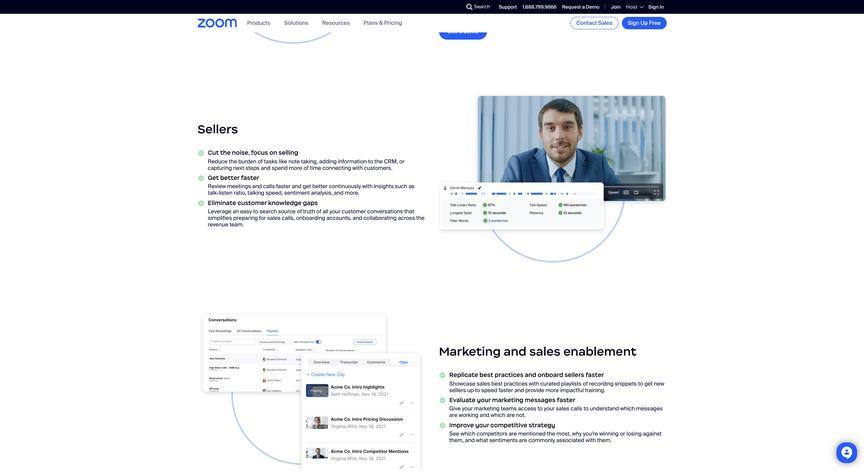 Task type: describe. For each thing, give the bounding box(es) containing it.
why
[[572, 430, 582, 438]]

join
[[611, 4, 621, 10]]

get inside get better faster review meetings and calls faster and get better continuously with insights such as talk-listen ratio, talking speed, sentiment analysis, and more.
[[303, 183, 311, 190]]

your inside improve your competitive strategy see which competitors are mentioned the most, why you're winning or losing against them, and what sentiments are commonly associated with them.
[[475, 422, 489, 429]]

adding
[[319, 158, 337, 165]]

gaps
[[303, 199, 318, 207]]

0 horizontal spatial messages
[[525, 397, 556, 404]]

ratio,
[[234, 190, 246, 197]]

sentiment
[[284, 190, 310, 197]]

1 horizontal spatial which
[[491, 412, 505, 419]]

leverage
[[208, 208, 231, 215]]

or for selling
[[399, 158, 404, 165]]

words
[[464, 0, 479, 7]]

showcase
[[449, 380, 475, 388]]

such
[[395, 183, 407, 190]]

the inside improve your competitive strategy see which competitors are mentioned the most, why you're winning or losing against them, and what sentiments are commonly associated with them.
[[547, 430, 555, 438]]

of down focus
[[258, 158, 263, 165]]

1 vertical spatial customer
[[238, 199, 267, 207]]

sign in link
[[648, 4, 664, 10]]

sentiments
[[489, 437, 518, 444]]

to right access
[[538, 405, 543, 413]]

burden
[[238, 158, 256, 165]]

reduce
[[208, 158, 228, 165]]

easy
[[240, 208, 252, 215]]

search
[[474, 3, 490, 10]]

sales inside the eliminate customer knowledge gaps leverage an easy to search source of truth of all your customer conversations that simplifies preparing for sales calls, onboarding accounts, and collaborating across the revenue team.
[[267, 215, 281, 222]]

next
[[233, 165, 244, 172]]

what
[[476, 437, 488, 444]]

alerts
[[650, 0, 664, 7]]

enablement
[[563, 344, 636, 359]]

source
[[278, 208, 296, 215]]

sales up onboard
[[529, 344, 561, 359]]

up
[[640, 19, 648, 27]]

or for customer
[[619, 7, 625, 14]]

are up the improve
[[449, 412, 457, 419]]

with inside cut the noise, focus on selling reduce the burden of tasks like note taking, adding information to the crm, or capturing next steps and spend more of time connecting with customers.
[[352, 165, 363, 172]]

ensure
[[638, 7, 656, 14]]

sales inside evaluate your marketing messages faster give your marketing teams access to your sales calls to understand which messages are working and which are not.
[[556, 405, 569, 413]]

to left understand
[[584, 405, 589, 413]]

competitors
[[477, 430, 507, 438]]

working
[[459, 412, 478, 419]]

resources button
[[322, 19, 350, 27]]

with inside replicate best practices and onboard sellers faster showcase sales best practices with curated playlists of recording snippets to get new sellers up to speed faster and provide more impactful training.
[[529, 380, 539, 388]]

positioned.
[[510, 13, 538, 21]]

1 horizontal spatial messages
[[636, 405, 663, 413]]

or inside improve your competitive strategy see which competitors are mentioned the most, why you're winning or losing against them, and what sentiments are commonly associated with them.
[[620, 430, 625, 438]]

preparing
[[233, 215, 258, 222]]

effectively
[[483, 13, 508, 21]]

calls,
[[282, 215, 295, 222]]

as
[[409, 183, 414, 190]]

calls inside get better faster review meetings and calls faster and get better continuously with insights such as talk-listen ratio, talking speed, sentiment analysis, and more.
[[263, 183, 275, 190]]

sellers
[[197, 122, 238, 137]]

solutions
[[284, 19, 308, 27]]

collaborating
[[363, 215, 397, 222]]

sign for sign in
[[648, 4, 659, 10]]

of left all
[[316, 208, 321, 215]]

analysis,
[[311, 190, 333, 197]]

talking
[[248, 190, 264, 197]]

across inside track words and expressions across customer conversations and get proactive alerts that help assess opportunity health, gather competitor intelligence, or help ensure products are effectively positioned.
[[524, 0, 541, 7]]

more inside cut the noise, focus on selling reduce the burden of tasks like note taking, adding information to the crm, or capturing next steps and spend more of time connecting with customers.
[[289, 165, 302, 172]]

to inside cut the noise, focus on selling reduce the burden of tasks like note taking, adding information to the crm, or capturing next steps and spend more of time connecting with customers.
[[368, 158, 373, 165]]

get better faster review meetings and calls faster and get better continuously with insights such as talk-listen ratio, talking speed, sentiment analysis, and more.
[[208, 174, 414, 197]]

see inside improve your competitive strategy see which competitors are mentioned the most, why you're winning or losing against them, and what sentiments are commonly associated with them.
[[449, 430, 459, 438]]

track
[[449, 0, 463, 7]]

evaluate
[[449, 397, 476, 404]]

contact sales link
[[570, 17, 618, 29]]

opportunity
[[492, 7, 521, 14]]

improve your competitive strategy see which competitors are mentioned the most, why you're winning or losing against them, and what sentiments are commonly associated with them.
[[449, 422, 662, 444]]

intelligence,
[[588, 7, 618, 14]]

1.888.799.9666
[[522, 4, 557, 10]]

host
[[626, 4, 637, 10]]

0 vertical spatial best
[[479, 372, 493, 379]]

your down evaluate
[[462, 405, 473, 413]]

and inside evaluate your marketing messages faster give your marketing teams access to your sales calls to understand which messages are working and which are not.
[[480, 412, 489, 419]]

spend
[[272, 165, 288, 172]]

connecting
[[322, 165, 351, 172]]

get inside replicate best practices and onboard sellers faster showcase sales best practices with curated playlists of recording snippets to get new sellers up to speed faster and provide more impactful training.
[[644, 380, 653, 388]]

new
[[654, 380, 664, 388]]

to right 'up'
[[475, 387, 480, 394]]

against
[[643, 430, 662, 438]]

faster inside evaluate your marketing messages faster give your marketing teams access to your sales calls to understand which messages are working and which are not.
[[557, 397, 575, 404]]

steps
[[245, 165, 260, 172]]

1 vertical spatial best
[[491, 380, 503, 388]]

of inside replicate best practices and onboard sellers faster showcase sales best practices with curated playlists of recording snippets to get new sellers up to speed faster and provide more impactful training.
[[583, 380, 588, 388]]

replicate best practices and onboard sellers faster showcase sales best practices with curated playlists of recording snippets to get new sellers up to speed faster and provide more impactful training.
[[449, 372, 664, 394]]

improve
[[449, 422, 474, 429]]

and inside cut the noise, focus on selling reduce the burden of tasks like note taking, adding information to the crm, or capturing next steps and spend more of time connecting with customers.
[[261, 165, 270, 172]]

focus
[[251, 149, 268, 157]]

request
[[562, 4, 581, 10]]

competitor
[[558, 7, 586, 14]]

sales inside replicate best practices and onboard sellers faster showcase sales best practices with curated playlists of recording snippets to get new sellers up to speed faster and provide more impactful training.
[[477, 380, 490, 388]]

0 horizontal spatial sellers
[[449, 387, 466, 394]]

time
[[310, 165, 321, 172]]

eliminate customer knowledge gaps leverage an easy to search source of truth of all your customer conversations that simplifies preparing for sales calls, onboarding accounts, and collaborating across the revenue team.
[[208, 199, 424, 228]]

customer inside track words and expressions across customer conversations and get proactive alerts that help assess opportunity health, gather competitor intelligence, or help ensure products are effectively positioned.
[[542, 0, 566, 7]]

of left time
[[304, 165, 309, 172]]

note
[[288, 158, 300, 165]]

impactful
[[560, 387, 584, 394]]

in
[[660, 4, 664, 10]]

join link
[[611, 4, 621, 10]]

request a demo link
[[562, 4, 600, 10]]



Task type: locate. For each thing, give the bounding box(es) containing it.
0 vertical spatial more
[[289, 165, 302, 172]]

0 vertical spatial calls
[[263, 183, 275, 190]]

faster up recording
[[586, 372, 604, 379]]

see a demo
[[448, 28, 478, 35]]

to left for
[[253, 208, 258, 215]]

1 horizontal spatial conversations
[[568, 0, 603, 7]]

1 vertical spatial practices
[[504, 380, 528, 388]]

0 horizontal spatial better
[[220, 174, 240, 182]]

0 horizontal spatial more
[[289, 165, 302, 172]]

which down the improve
[[461, 430, 475, 438]]

contact sales
[[576, 19, 612, 27]]

1 horizontal spatial that
[[449, 7, 459, 14]]

up
[[467, 387, 474, 394]]

sellers
[[565, 372, 584, 379], [449, 387, 466, 394]]

2 vertical spatial or
[[620, 430, 625, 438]]

1 horizontal spatial calls
[[571, 405, 582, 413]]

more.
[[345, 190, 359, 197]]

get
[[208, 174, 219, 182]]

selling
[[279, 149, 298, 157]]

are
[[473, 13, 481, 21], [449, 412, 457, 419], [507, 412, 515, 419], [509, 430, 517, 438], [519, 437, 527, 444]]

two graphs and contact list image
[[197, 311, 425, 470]]

losing
[[626, 430, 642, 438]]

sales right 'up'
[[477, 380, 490, 388]]

them.
[[597, 437, 612, 444]]

1 vertical spatial sign
[[628, 19, 639, 27]]

cut the noise, focus on selling reduce the burden of tasks like note taking, adding information to the crm, or capturing next steps and spend more of time connecting with customers.
[[208, 149, 404, 172]]

or
[[619, 7, 625, 14], [399, 158, 404, 165], [620, 430, 625, 438]]

products
[[449, 13, 472, 21]]

noise,
[[232, 149, 250, 157]]

1 horizontal spatial sign
[[648, 4, 659, 10]]

0 vertical spatial get
[[615, 0, 624, 7]]

best up speed
[[479, 372, 493, 379]]

playlists
[[561, 380, 581, 388]]

practices
[[495, 372, 523, 379], [504, 380, 528, 388]]

0 vertical spatial sign
[[648, 4, 659, 10]]

track words and expressions across customer conversations and get proactive alerts that help assess opportunity health, gather competitor intelligence, or help ensure products are effectively positioned.
[[449, 0, 664, 21]]

the
[[220, 149, 231, 157], [229, 158, 237, 165], [374, 158, 383, 165], [416, 215, 424, 222], [547, 430, 555, 438]]

marketing up teams
[[492, 397, 523, 404]]

0 vertical spatial better
[[220, 174, 240, 182]]

understand
[[590, 405, 619, 413]]

1 vertical spatial better
[[312, 183, 328, 190]]

faster down steps
[[241, 174, 259, 182]]

simplifies
[[208, 215, 232, 222]]

2 horizontal spatial get
[[644, 380, 653, 388]]

capturing
[[208, 165, 232, 172]]

request a demo
[[562, 4, 600, 10]]

a left demo
[[582, 4, 585, 10]]

sales down impactful
[[556, 405, 569, 413]]

best right 'up'
[[491, 380, 503, 388]]

0 horizontal spatial across
[[398, 215, 415, 222]]

contact
[[576, 19, 597, 27]]

conversations
[[568, 0, 603, 7], [367, 208, 403, 215]]

0 vertical spatial sellers
[[565, 372, 584, 379]]

sales
[[267, 215, 281, 222], [529, 344, 561, 359], [477, 380, 490, 388], [556, 405, 569, 413]]

0 vertical spatial or
[[619, 7, 625, 14]]

practices up speed
[[495, 372, 523, 379]]

speed
[[481, 387, 497, 394]]

1 horizontal spatial customer
[[342, 208, 366, 215]]

on
[[269, 149, 277, 157]]

with left curated at the right bottom
[[529, 380, 539, 388]]

that inside track words and expressions across customer conversations and get proactive alerts that help assess opportunity health, gather competitor intelligence, or help ensure products are effectively positioned.
[[449, 7, 459, 14]]

get left new
[[644, 380, 653, 388]]

1 vertical spatial calls
[[571, 405, 582, 413]]

your right all
[[330, 208, 340, 215]]

0 horizontal spatial conversations
[[367, 208, 403, 215]]

0 vertical spatial customer
[[542, 0, 566, 7]]

more right like at left top
[[289, 165, 302, 172]]

all
[[323, 208, 328, 215]]

access
[[518, 405, 536, 413]]

0 horizontal spatial get
[[303, 183, 311, 190]]

better up meetings
[[220, 174, 240, 182]]

calls down impactful
[[571, 405, 582, 413]]

better down time
[[312, 183, 328, 190]]

or left losing
[[620, 430, 625, 438]]

your inside the eliminate customer knowledge gaps leverage an easy to search source of truth of all your customer conversations that simplifies preparing for sales calls, onboarding accounts, and collaborating across the revenue team.
[[330, 208, 340, 215]]

truth
[[303, 208, 315, 215]]

review
[[208, 183, 226, 190]]

marketing
[[439, 344, 501, 359]]

1 horizontal spatial help
[[626, 7, 637, 14]]

get left 'analysis,'
[[303, 183, 311, 190]]

you're
[[583, 430, 598, 438]]

more down onboard
[[546, 387, 559, 394]]

like
[[279, 158, 287, 165]]

0 horizontal spatial customer
[[238, 199, 267, 207]]

and
[[481, 0, 490, 7], [604, 0, 614, 7], [261, 165, 270, 172], [252, 183, 262, 190], [292, 183, 301, 190], [334, 190, 343, 197], [353, 215, 362, 222], [504, 344, 526, 359], [525, 372, 536, 379], [514, 387, 524, 394], [480, 412, 489, 419], [465, 437, 475, 444]]

0 vertical spatial marketing
[[492, 397, 523, 404]]

calls inside evaluate your marketing messages faster give your marketing teams access to your sales calls to understand which messages are working and which are not.
[[571, 405, 582, 413]]

demo
[[586, 4, 600, 10]]

snippets
[[615, 380, 637, 388]]

2 vertical spatial get
[[644, 380, 653, 388]]

2 horizontal spatial customer
[[542, 0, 566, 7]]

2 horizontal spatial which
[[620, 405, 635, 413]]

messages down provide
[[525, 397, 556, 404]]

see a demo link
[[439, 24, 487, 40]]

practices up teams
[[504, 380, 528, 388]]

eliminate
[[208, 199, 236, 207]]

1.888.799.9666 link
[[522, 4, 557, 10]]

faster down impactful
[[557, 397, 575, 404]]

evaluate your marketing messages faster give your marketing teams access to your sales calls to understand which messages are working and which are not.
[[449, 397, 663, 419]]

with left them.
[[586, 437, 596, 444]]

free
[[649, 19, 661, 27]]

sellers up evaluate
[[449, 387, 466, 394]]

or left host
[[619, 7, 625, 14]]

help left ensure
[[626, 7, 637, 14]]

across up positioned.
[[524, 0, 541, 7]]

0 vertical spatial a
[[582, 4, 585, 10]]

support
[[499, 4, 517, 10]]

associated
[[556, 437, 584, 444]]

get
[[615, 0, 624, 7], [303, 183, 311, 190], [644, 380, 653, 388]]

and inside improve your competitive strategy see which competitors are mentioned the most, why you're winning or losing against them, and what sentiments are commonly associated with them.
[[465, 437, 475, 444]]

curated
[[540, 380, 560, 388]]

are down search
[[473, 13, 481, 21]]

which inside improve your competitive strategy see which competitors are mentioned the most, why you're winning or losing against them, and what sentiments are commonly associated with them.
[[461, 430, 475, 438]]

mentioned
[[518, 430, 546, 438]]

that down 'as'
[[404, 208, 414, 215]]

0 vertical spatial conversations
[[568, 0, 603, 7]]

plans & pricing
[[364, 19, 402, 27]]

0 vertical spatial messages
[[525, 397, 556, 404]]

commonly
[[529, 437, 555, 444]]

marketing and sales enablement
[[439, 344, 636, 359]]

2 help from the left
[[626, 7, 637, 14]]

1 vertical spatial more
[[546, 387, 559, 394]]

products
[[247, 19, 270, 27]]

faster right speed
[[499, 387, 513, 394]]

training.
[[585, 387, 605, 394]]

with inside get better faster review meetings and calls faster and get better continuously with insights such as talk-listen ratio, talking speed, sentiment analysis, and more.
[[362, 183, 373, 190]]

sign up free
[[628, 19, 661, 27]]

1 horizontal spatial a
[[582, 4, 585, 10]]

of right playlists
[[583, 380, 588, 388]]

cut
[[208, 149, 219, 157]]

assess
[[473, 7, 491, 14]]

1 vertical spatial or
[[399, 158, 404, 165]]

0 vertical spatial that
[[449, 7, 459, 14]]

1 vertical spatial conversations
[[367, 208, 403, 215]]

search image
[[466, 4, 472, 10], [466, 4, 472, 10]]

a for request
[[582, 4, 585, 10]]

man looking into image
[[439, 92, 667, 263]]

more inside replicate best practices and onboard sellers faster showcase sales best practices with curated playlists of recording snippets to get new sellers up to speed faster and provide more impactful training.
[[546, 387, 559, 394]]

sign left up on the right top
[[628, 19, 639, 27]]

strategy
[[529, 422, 555, 429]]

marketing down speed
[[474, 405, 500, 413]]

None search field
[[441, 1, 468, 12]]

or right crm,
[[399, 158, 404, 165]]

0 horizontal spatial which
[[461, 430, 475, 438]]

sign left in
[[648, 4, 659, 10]]

to right information
[[368, 158, 373, 165]]

competitive
[[490, 422, 527, 429]]

get left host
[[615, 0, 624, 7]]

which up competitive
[[491, 412, 505, 419]]

a for see
[[459, 28, 462, 35]]

1 vertical spatial messages
[[636, 405, 663, 413]]

your up competitors
[[475, 422, 489, 429]]

with inside improve your competitive strategy see which competitors are mentioned the most, why you're winning or losing against them, and what sentiments are commonly associated with them.
[[586, 437, 596, 444]]

not.
[[516, 412, 526, 419]]

are left commonly
[[519, 437, 527, 444]]

continuously
[[329, 183, 361, 190]]

1 vertical spatial a
[[459, 28, 462, 35]]

which right understand
[[620, 405, 635, 413]]

1 vertical spatial get
[[303, 183, 311, 190]]

1 horizontal spatial get
[[615, 0, 624, 7]]

0 vertical spatial practices
[[495, 372, 523, 379]]

1 help from the left
[[460, 7, 471, 14]]

are inside track words and expressions across customer conversations and get proactive alerts that help assess opportunity health, gather competitor intelligence, or help ensure products are effectively positioned.
[[473, 13, 481, 21]]

1 vertical spatial see
[[449, 430, 459, 438]]

an
[[233, 208, 239, 215]]

sellers up playlists
[[565, 372, 584, 379]]

0 horizontal spatial a
[[459, 28, 462, 35]]

messages up against on the bottom right of the page
[[636, 405, 663, 413]]

across right collaborating
[[398, 215, 415, 222]]

accounts,
[[326, 215, 351, 222]]

and inside the eliminate customer knowledge gaps leverage an easy to search source of truth of all your customer conversations that simplifies preparing for sales calls, onboarding accounts, and collaborating across the revenue team.
[[353, 215, 362, 222]]

zoom logo image
[[197, 19, 237, 28]]

help left "assess" on the top right
[[460, 7, 471, 14]]

replicate
[[449, 372, 478, 379]]

1 horizontal spatial sellers
[[565, 372, 584, 379]]

0 horizontal spatial that
[[404, 208, 414, 215]]

calls down "spend"
[[263, 183, 275, 190]]

to inside the eliminate customer knowledge gaps leverage an easy to search source of truth of all your customer conversations that simplifies preparing for sales calls, onboarding accounts, and collaborating across the revenue team.
[[253, 208, 258, 215]]

0 horizontal spatial sign
[[628, 19, 639, 27]]

your down speed
[[477, 397, 491, 404]]

team.
[[230, 221, 244, 228]]

get inside track words and expressions across customer conversations and get proactive alerts that help assess opportunity health, gather competitor intelligence, or help ensure products are effectively positioned.
[[615, 0, 624, 7]]

are up competitive
[[507, 412, 515, 419]]

or inside track words and expressions across customer conversations and get proactive alerts that help assess opportunity health, gather competitor intelligence, or help ensure products are effectively positioned.
[[619, 7, 625, 14]]

1 horizontal spatial across
[[524, 0, 541, 7]]

winning
[[599, 430, 619, 438]]

1 vertical spatial that
[[404, 208, 414, 215]]

provide
[[525, 387, 544, 394]]

or inside cut the noise, focus on selling reduce the burden of tasks like note taking, adding information to the crm, or capturing next steps and spend more of time connecting with customers.
[[399, 158, 404, 165]]

a left demo at the top of the page
[[459, 28, 462, 35]]

sales right for
[[267, 215, 281, 222]]

sign for sign up free
[[628, 19, 639, 27]]

1 horizontal spatial better
[[312, 183, 328, 190]]

across inside the eliminate customer knowledge gaps leverage an easy to search source of truth of all your customer conversations that simplifies preparing for sales calls, onboarding accounts, and collaborating across the revenue team.
[[398, 215, 415, 222]]

faster up knowledge
[[276, 183, 291, 190]]

help
[[460, 7, 471, 14], [626, 7, 637, 14]]

with left insights
[[362, 183, 373, 190]]

tasks
[[264, 158, 277, 165]]

0 horizontal spatial calls
[[263, 183, 275, 190]]

best
[[479, 372, 493, 379], [491, 380, 503, 388]]

1 horizontal spatial more
[[546, 387, 559, 394]]

onboarding
[[296, 215, 325, 222]]

conversations inside track words and expressions across customer conversations and get proactive alerts that help assess opportunity health, gather competitor intelligence, or help ensure products are effectively positioned.
[[568, 0, 603, 7]]

with left the customers.
[[352, 165, 363, 172]]

give
[[449, 405, 461, 413]]

1 vertical spatial sellers
[[449, 387, 466, 394]]

demo
[[463, 28, 478, 35]]

0 vertical spatial see
[[448, 28, 458, 35]]

which
[[620, 405, 635, 413], [491, 412, 505, 419], [461, 430, 475, 438]]

1 vertical spatial across
[[398, 215, 415, 222]]

1 vertical spatial marketing
[[474, 405, 500, 413]]

revenue
[[208, 221, 228, 228]]

see down the improve
[[449, 430, 459, 438]]

customers.
[[364, 165, 392, 172]]

crm,
[[384, 158, 398, 165]]

conversations inside the eliminate customer knowledge gaps leverage an easy to search source of truth of all your customer conversations that simplifies preparing for sales calls, onboarding accounts, and collaborating across the revenue team.
[[367, 208, 403, 215]]

the inside the eliminate customer knowledge gaps leverage an easy to search source of truth of all your customer conversations that simplifies preparing for sales calls, onboarding accounts, and collaborating across the revenue team.
[[416, 215, 424, 222]]

0 vertical spatial across
[[524, 0, 541, 7]]

0 horizontal spatial help
[[460, 7, 471, 14]]

gather
[[541, 7, 557, 14]]

&
[[379, 19, 383, 27]]

are down competitive
[[509, 430, 517, 438]]

see down products
[[448, 28, 458, 35]]

to right snippets
[[638, 380, 643, 388]]

your up strategy
[[544, 405, 555, 413]]

2 vertical spatial customer
[[342, 208, 366, 215]]

of left truth
[[297, 208, 302, 215]]

that inside the eliminate customer knowledge gaps leverage an easy to search source of truth of all your customer conversations that simplifies preparing for sales calls, onboarding accounts, and collaborating across the revenue team.
[[404, 208, 414, 215]]

that left 'words'
[[449, 7, 459, 14]]



Task type: vqa. For each thing, say whether or not it's contained in the screenshot.


